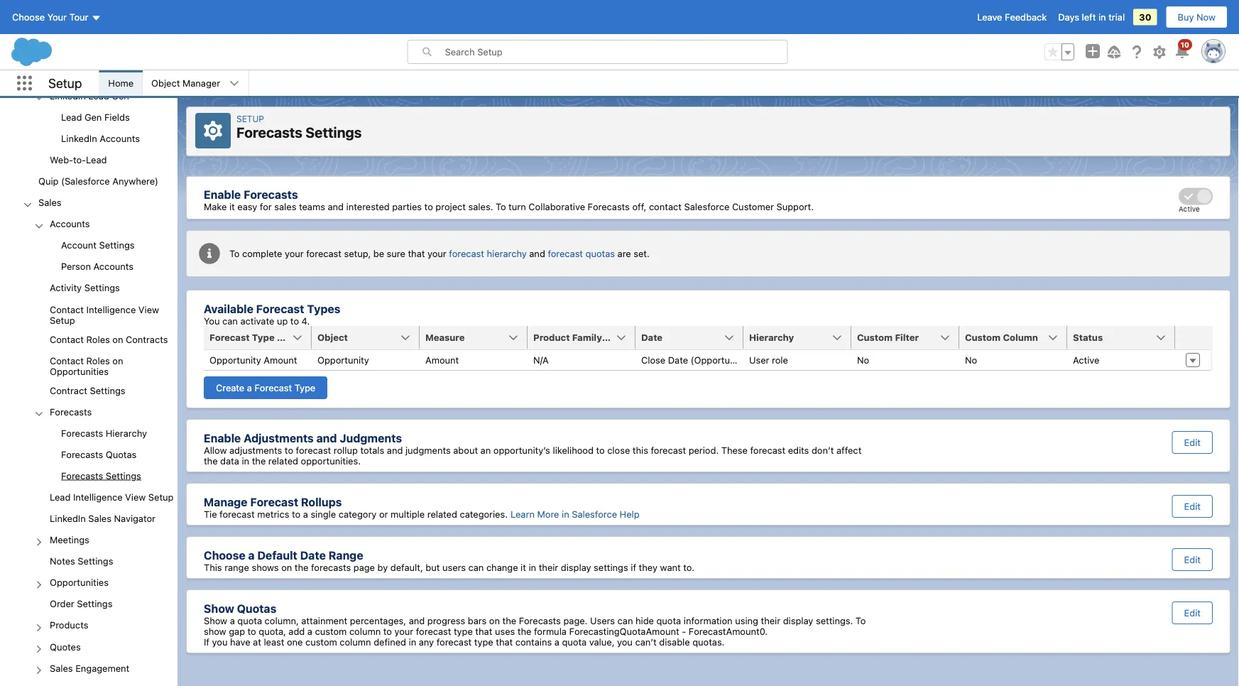 Task type: locate. For each thing, give the bounding box(es) containing it.
sales
[[38, 197, 62, 208], [88, 513, 111, 524], [50, 663, 73, 673]]

range
[[225, 562, 249, 572]]

0 vertical spatial sales
[[38, 197, 62, 208]]

salesforce right contact
[[684, 201, 730, 212]]

status
[[186, 230, 1231, 277]]

forecast inside the manage forecast rollups tie forecast metrics to a single category or multiple related categories. learn more in salesforce help
[[220, 509, 255, 519]]

or
[[379, 509, 388, 519]]

date
[[641, 332, 663, 343], [668, 355, 688, 365], [300, 548, 326, 562]]

2 vertical spatial accounts
[[93, 261, 134, 272]]

1 horizontal spatial choose
[[204, 548, 245, 562]]

setup inside contact intelligence view setup
[[50, 314, 75, 325]]

forecasts left off,
[[588, 201, 630, 212]]

2 roles from the top
[[86, 355, 110, 366]]

linkedin
[[50, 90, 86, 101], [61, 133, 97, 144], [50, 513, 86, 524]]

accounts tree item
[[0, 214, 178, 278]]

date inside cell
[[641, 332, 663, 343]]

choose left the your
[[12, 12, 45, 22]]

opportunity down the object cell
[[317, 355, 369, 365]]

accounts inside person accounts link
[[93, 261, 134, 272]]

object left manager
[[151, 78, 180, 88]]

settings for account settings
[[99, 240, 135, 250]]

1 horizontal spatial you
[[617, 636, 633, 647]]

to inside the enable forecasts make it easy for sales teams and interested parties to project sales. to turn collaborative forecasts off, contact salesforce customer support. active
[[496, 201, 506, 212]]

forecast
[[256, 302, 304, 315], [210, 332, 250, 343], [255, 382, 292, 393], [250, 495, 298, 509]]

a inside button
[[247, 382, 252, 393]]

1 opportunity from the left
[[210, 355, 261, 365]]

2 vertical spatial contact
[[50, 355, 84, 366]]

opportunity up create
[[210, 355, 261, 365]]

1 vertical spatial linkedin
[[61, 133, 97, 144]]

1 contact from the top
[[50, 304, 84, 314]]

to left complete
[[229, 248, 240, 259]]

forecast left edits
[[750, 445, 786, 455]]

(opportunity)
[[691, 355, 749, 365]]

0 vertical spatial view
[[138, 304, 159, 314]]

filter
[[895, 332, 919, 343]]

related
[[268, 455, 298, 466], [427, 509, 457, 519]]

lead up "lead gen fields"
[[88, 90, 109, 101]]

their inside choose a default date range this range shows on the forecasts page by default, but users can change it in their display settings if they want to.
[[539, 562, 558, 572]]

salesforce
[[684, 201, 730, 212], [572, 509, 617, 519]]

shows
[[252, 562, 279, 572]]

1 horizontal spatial date
[[641, 332, 663, 343]]

tour
[[69, 12, 88, 22]]

can inside show quotas show a quota column, attainment percentages, and progress bars on the forecasts page. users can hide quota information using their display settings. to show gap to quota, add a custom column to your forecast type that uses the formula forecastingquotaamount - forecastamount0. if you have at least one custom column defined in any forecast type that contains a quota value, you can't disable quotas.
[[618, 615, 633, 626]]

0 horizontal spatial related
[[268, 455, 298, 466]]

2 edit from the top
[[1184, 501, 1201, 512]]

linkedin lead gen tree item
[[0, 86, 178, 150]]

1 vertical spatial salesforce
[[572, 509, 617, 519]]

1 vertical spatial related
[[427, 509, 457, 519]]

1 horizontal spatial related
[[427, 509, 457, 519]]

enable for forecasts
[[204, 188, 241, 201]]

lead inside sales tree item
[[50, 492, 71, 502]]

linkedin for linkedin accounts
[[61, 133, 97, 144]]

in right more
[[562, 509, 569, 519]]

on down contact intelligence view setup link at the top
[[112, 334, 123, 344]]

1 horizontal spatial your
[[395, 626, 414, 636]]

accounts up account
[[50, 218, 90, 229]]

users
[[442, 562, 466, 572]]

your inside show quotas show a quota column, attainment percentages, and progress bars on the forecasts page. users can hide quota information using their display settings. to show gap to quota, add a custom column to your forecast type that uses the formula forecastingquotaamount - forecastamount0. if you have at least one custom column defined in any forecast type that contains a quota value, you can't disable quotas.
[[395, 626, 414, 636]]

lead gen fields
[[61, 112, 130, 122]]

that left uses
[[475, 626, 492, 636]]

forecasts settings link
[[61, 470, 141, 483]]

sales for sales link
[[38, 197, 62, 208]]

group for accounts
[[0, 235, 178, 278]]

group containing account settings
[[0, 235, 178, 278]]

2 vertical spatial to
[[856, 615, 866, 626]]

date left range
[[300, 548, 326, 562]]

to inside the manage forecast rollups tie forecast metrics to a single category or multiple related categories. learn more in salesforce help
[[292, 509, 301, 519]]

are
[[618, 248, 631, 259]]

0 horizontal spatial amount
[[264, 355, 297, 365]]

0 horizontal spatial can
[[222, 315, 238, 326]]

forecast down opportunity amount
[[255, 382, 292, 393]]

1 horizontal spatial their
[[761, 615, 781, 626]]

allow
[[204, 445, 227, 455]]

0 horizontal spatial you
[[212, 636, 228, 647]]

sales.
[[468, 201, 493, 212]]

you right if
[[212, 636, 228, 647]]

2 contact from the top
[[50, 334, 84, 344]]

roles inside contact roles on opportunities
[[86, 355, 110, 366]]

0 vertical spatial it
[[229, 201, 235, 212]]

forecast right tie
[[220, 509, 255, 519]]

view
[[138, 304, 159, 314], [125, 492, 146, 502]]

a left single
[[303, 509, 308, 519]]

a right contains on the left
[[555, 636, 560, 647]]

(salesforce
[[61, 176, 110, 186]]

it left the easy
[[229, 201, 235, 212]]

1 horizontal spatial active
[[1179, 205, 1200, 213]]

contact down activity on the left top of the page
[[50, 304, 84, 314]]

2 custom from the left
[[965, 332, 1001, 343]]

quotas inside show quotas show a quota column, attainment percentages, and progress bars on the forecasts page. users can hide quota information using their display settings. to show gap to quota, add a custom column to your forecast type that uses the formula forecastingquotaamount - forecastamount0. if you have at least one custom column defined in any forecast type that contains a quota value, you can't disable quotas.
[[237, 602, 277, 615]]

your left any
[[395, 626, 414, 636]]

1 vertical spatial it
[[521, 562, 526, 572]]

1 edit from the top
[[1184, 437, 1201, 448]]

0 vertical spatial opportunities
[[50, 366, 109, 376]]

2 vertical spatial date
[[300, 548, 326, 562]]

1 horizontal spatial salesforce
[[684, 201, 730, 212]]

quotas inside forecasts tree item
[[106, 449, 137, 460]]

group containing lead gen fields
[[0, 107, 178, 150]]

gen down home
[[112, 90, 129, 101]]

forecast left rollup
[[296, 445, 331, 455]]

lead intelligence view setup
[[50, 492, 174, 502]]

a right create
[[247, 382, 252, 393]]

0 vertical spatial quotas
[[106, 449, 137, 460]]

web-
[[50, 154, 73, 165]]

view up 'contracts'
[[138, 304, 159, 314]]

roles for opportunities
[[86, 355, 110, 366]]

0 vertical spatial type
[[252, 332, 275, 343]]

value,
[[589, 636, 615, 647]]

activity settings
[[50, 282, 120, 293]]

4 edit from the top
[[1184, 608, 1201, 618]]

display left settings
[[561, 562, 591, 572]]

opportunities.
[[301, 455, 361, 466]]

1 horizontal spatial object
[[317, 332, 348, 343]]

0 vertical spatial gen
[[112, 90, 129, 101]]

opportunities
[[50, 366, 109, 376], [50, 577, 109, 588]]

choose inside choose a default date range this range shows on the forecasts page by default, but users can change it in their display settings if they want to.
[[204, 548, 245, 562]]

0 vertical spatial object
[[151, 78, 180, 88]]

3 edit button from the top
[[1172, 548, 1213, 571]]

quota
[[237, 615, 262, 626], [657, 615, 681, 626], [562, 636, 587, 647]]

adjustments
[[244, 431, 314, 445]]

0 vertical spatial roles
[[86, 334, 110, 344]]

1 roles from the top
[[86, 334, 110, 344]]

your right sure
[[428, 248, 447, 259]]

2 edit button from the top
[[1172, 495, 1213, 518]]

uses
[[495, 626, 515, 636]]

0 horizontal spatial quota
[[237, 615, 262, 626]]

1 horizontal spatial no
[[965, 355, 977, 365]]

manage forecast rollups tie forecast metrics to a single category or multiple related categories. learn more in salesforce help
[[204, 495, 640, 519]]

date up the close
[[641, 332, 663, 343]]

2 vertical spatial linkedin
[[50, 513, 86, 524]]

grouping
[[605, 332, 647, 343]]

1 horizontal spatial quota
[[562, 636, 587, 647]]

in right data
[[242, 455, 249, 466]]

0 vertical spatial enable
[[204, 188, 241, 201]]

group for forecasts
[[0, 423, 178, 487]]

linkedin inside sales tree item
[[50, 513, 86, 524]]

activate
[[240, 315, 274, 326]]

intelligence inside contact intelligence view setup
[[86, 304, 136, 314]]

intelligence for lead
[[73, 492, 123, 502]]

type down activate at the top left
[[252, 332, 275, 343]]

accounts for account settings
[[93, 261, 134, 272]]

forecast up name
[[256, 302, 304, 315]]

1 horizontal spatial can
[[468, 562, 484, 572]]

you
[[204, 315, 220, 326]]

contains
[[516, 636, 552, 647]]

object manager link
[[143, 70, 229, 96]]

linkedin up "lead gen fields"
[[50, 90, 86, 101]]

1 vertical spatial object
[[317, 332, 348, 343]]

column down percentages,
[[340, 636, 371, 647]]

adjustments
[[229, 445, 282, 455]]

enable inside enable adjustments and judgments allow adjustments to forecast rollup totals and judgments about an opportunity's likelihood to close this forecast period. these forecast edits don't affect the data in the related opportunities.
[[204, 431, 241, 445]]

your
[[285, 248, 304, 259], [428, 248, 447, 259], [395, 626, 414, 636]]

edit for enable adjustments and judgments
[[1184, 437, 1201, 448]]

percentages,
[[350, 615, 406, 626]]

0 vertical spatial date
[[641, 332, 663, 343]]

group for sales
[[0, 214, 178, 686]]

role
[[772, 355, 788, 365]]

products link
[[50, 620, 88, 633]]

settings for activity settings
[[84, 282, 120, 293]]

no down custom column
[[965, 355, 977, 365]]

type down bars
[[474, 636, 493, 647]]

a
[[247, 382, 252, 393], [303, 509, 308, 519], [248, 548, 255, 562], [230, 615, 235, 626], [307, 626, 313, 636], [555, 636, 560, 647]]

3 edit from the top
[[1184, 554, 1201, 565]]

can
[[222, 315, 238, 326], [468, 562, 484, 572], [618, 615, 633, 626]]

forecasts down forecasts quotas link
[[61, 470, 103, 481]]

settings for order settings
[[77, 598, 113, 609]]

contact inside contact intelligence view setup
[[50, 304, 84, 314]]

1 vertical spatial display
[[783, 615, 813, 626]]

show up show
[[204, 602, 234, 615]]

information
[[684, 615, 733, 626]]

quotes link
[[50, 641, 81, 654]]

object for object
[[317, 332, 348, 343]]

accounts down account settings 'link'
[[93, 261, 134, 272]]

to complete your forecast setup, be sure that your forecast hierarchy and forecast quotas are set.
[[229, 248, 650, 259]]

1 edit button from the top
[[1172, 431, 1213, 454]]

0 horizontal spatial choose
[[12, 12, 45, 22]]

their right change
[[539, 562, 558, 572]]

forecasts
[[311, 562, 351, 572]]

gen down the linkedin lead gen link
[[84, 112, 102, 122]]

type
[[454, 626, 473, 636], [474, 636, 493, 647]]

judgments
[[406, 445, 451, 455]]

edit for choose a default date range
[[1184, 554, 1201, 565]]

object down 'types'
[[317, 332, 348, 343]]

1 horizontal spatial amount
[[425, 355, 459, 365]]

forecast type name cell
[[204, 326, 320, 350]]

0 vertical spatial to
[[496, 201, 506, 212]]

view inside lead intelligence view setup link
[[125, 492, 146, 502]]

measure cell
[[420, 326, 536, 350]]

0 horizontal spatial their
[[539, 562, 558, 572]]

can right you
[[222, 315, 238, 326]]

forecasts link
[[50, 406, 92, 419]]

settings inside 'link'
[[99, 240, 135, 250]]

0 vertical spatial hierarchy
[[749, 332, 794, 343]]

1 vertical spatial can
[[468, 562, 484, 572]]

1 vertical spatial enable
[[204, 431, 241, 445]]

1 horizontal spatial it
[[521, 562, 526, 572]]

in inside show quotas show a quota column, attainment percentages, and progress bars on the forecasts page. users can hide quota information using their display settings. to show gap to quota, add a custom column to your forecast type that uses the formula forecastingquotaamount - forecastamount0. if you have at least one custom column defined in any forecast type that contains a quota value, you can't disable quotas.
[[409, 636, 416, 647]]

contact
[[50, 304, 84, 314], [50, 334, 84, 344], [50, 355, 84, 366]]

edit button for choose a default date range
[[1172, 548, 1213, 571]]

1 horizontal spatial to
[[496, 201, 506, 212]]

can for quotas
[[618, 615, 633, 626]]

2 opportunity from the left
[[317, 355, 369, 365]]

collaborative
[[529, 201, 585, 212]]

status containing to complete your forecast setup, be sure that your
[[186, 230, 1231, 277]]

on down contact roles on contracts link
[[112, 355, 123, 366]]

defined
[[374, 636, 406, 647]]

contact for contact roles on contracts
[[50, 334, 84, 344]]

and up any
[[409, 615, 425, 626]]

related down the adjustments
[[268, 455, 298, 466]]

1 vertical spatial their
[[761, 615, 781, 626]]

create
[[216, 382, 245, 393]]

intelligence down forecasts settings link
[[73, 492, 123, 502]]

1 horizontal spatial type
[[295, 382, 316, 393]]

0 horizontal spatial gen
[[84, 112, 102, 122]]

gen
[[112, 90, 129, 101], [84, 112, 102, 122]]

settings for notes settings
[[78, 556, 113, 566]]

enable up data
[[204, 431, 241, 445]]

1 vertical spatial quotas
[[237, 602, 277, 615]]

linkedin accounts
[[61, 133, 140, 144]]

contact up contract
[[50, 355, 84, 366]]

product
[[533, 332, 570, 343]]

lead down forecasts settings tree item
[[50, 492, 71, 502]]

0 horizontal spatial display
[[561, 562, 591, 572]]

1 vertical spatial view
[[125, 492, 146, 502]]

0 horizontal spatial it
[[229, 201, 235, 212]]

type down name
[[295, 382, 316, 393]]

1 horizontal spatial opportunity
[[317, 355, 369, 365]]

2 enable from the top
[[204, 431, 241, 445]]

edit for show quotas
[[1184, 608, 1201, 618]]

1 horizontal spatial quotas
[[237, 602, 277, 615]]

in inside the manage forecast rollups tie forecast metrics to a single category or multiple related categories. learn more in salesforce help
[[562, 509, 569, 519]]

in right change
[[529, 562, 536, 572]]

1 vertical spatial active
[[1073, 355, 1100, 365]]

can left hide
[[618, 615, 633, 626]]

quotas for forecasts
[[106, 449, 137, 460]]

metrics
[[257, 509, 289, 519]]

it
[[229, 201, 235, 212], [521, 562, 526, 572]]

on
[[112, 334, 123, 344], [112, 355, 123, 366], [281, 562, 292, 572], [489, 615, 500, 626]]

0 horizontal spatial custom
[[857, 332, 893, 343]]

hierarchy up role
[[749, 332, 794, 343]]

1 custom from the left
[[857, 332, 893, 343]]

fields
[[104, 112, 130, 122]]

edit button for manage forecast rollups
[[1172, 495, 1213, 518]]

0 vertical spatial active
[[1179, 205, 1200, 213]]

sales down quip
[[38, 197, 62, 208]]

contract settings link
[[50, 385, 125, 398]]

3 contact from the top
[[50, 355, 84, 366]]

account
[[61, 240, 97, 250]]

2 horizontal spatial to
[[856, 615, 866, 626]]

0 vertical spatial salesforce
[[684, 201, 730, 212]]

to left 4.
[[290, 315, 299, 326]]

0 horizontal spatial your
[[285, 248, 304, 259]]

forecasts up contains on the left
[[519, 615, 561, 626]]

opportunity for opportunity amount
[[210, 355, 261, 365]]

intelligence up contact roles on contracts
[[86, 304, 136, 314]]

choose for your
[[12, 12, 45, 22]]

can inside choose a default date range this range shows on the forecasts page by default, but users can change it in their display settings if they want to.
[[468, 562, 484, 572]]

column
[[1003, 332, 1038, 343]]

to right adjustments
[[285, 445, 293, 455]]

1 vertical spatial choose
[[204, 548, 245, 562]]

0 horizontal spatial type
[[252, 332, 275, 343]]

and right teams
[[328, 201, 344, 212]]

web-to-lead
[[50, 154, 107, 165]]

2 horizontal spatial can
[[618, 615, 633, 626]]

contact inside contact roles on opportunities
[[50, 355, 84, 366]]

quotas for show
[[237, 602, 277, 615]]

setup inside setup forecasts settings
[[237, 114, 264, 124]]

learn more in salesforce help link
[[511, 509, 640, 519]]

to inside show quotas show a quota column, attainment percentages, and progress bars on the forecasts page. users can hide quota information using their display settings. to show gap to quota, add a custom column to your forecast type that uses the formula forecastingquotaamount - forecastamount0. if you have at least one custom column defined in any forecast type that contains a quota value, you can't disable quotas.
[[856, 615, 866, 626]]

teams
[[299, 201, 325, 212]]

0 vertical spatial related
[[268, 455, 298, 466]]

1 horizontal spatial display
[[783, 615, 813, 626]]

0 horizontal spatial active
[[1073, 355, 1100, 365]]

0 horizontal spatial quotas
[[106, 449, 137, 460]]

the right data
[[252, 455, 266, 466]]

0 horizontal spatial to
[[229, 248, 240, 259]]

be
[[373, 248, 384, 259]]

grid
[[204, 326, 1211, 371]]

2 vertical spatial sales
[[50, 663, 73, 673]]

object inside cell
[[317, 332, 348, 343]]

can't
[[635, 636, 657, 647]]

intelligence for contact
[[86, 304, 136, 314]]

don't
[[812, 445, 834, 455]]

2 show from the top
[[204, 615, 227, 626]]

default,
[[390, 562, 423, 572]]

1 vertical spatial type
[[295, 382, 316, 393]]

1 show from the top
[[204, 602, 234, 615]]

view up navigator
[[125, 492, 146, 502]]

quip (salesforce anywhere) link
[[38, 176, 158, 188]]

1 horizontal spatial custom
[[965, 332, 1001, 343]]

show up if
[[204, 615, 227, 626]]

1 vertical spatial contact
[[50, 334, 84, 344]]

opportunities up contract settings
[[50, 366, 109, 376]]

2 horizontal spatial quota
[[657, 615, 681, 626]]

1 vertical spatial gen
[[84, 112, 102, 122]]

1 enable from the top
[[204, 188, 241, 201]]

1 opportunities from the top
[[50, 366, 109, 376]]

choose left shows
[[204, 548, 245, 562]]

0 horizontal spatial date
[[300, 548, 326, 562]]

display inside show quotas show a quota column, attainment percentages, and progress bars on the forecasts page. users can hide quota information using their display settings. to show gap to quota, add a custom column to your forecast type that uses the formula forecastingquotaamount - forecastamount0. if you have at least one custom column defined in any forecast type that contains a quota value, you can't disable quotas.
[[783, 615, 813, 626]]

0 horizontal spatial object
[[151, 78, 180, 88]]

to left close
[[596, 445, 605, 455]]

group
[[0, 0, 178, 171], [1045, 43, 1075, 60], [0, 107, 178, 150], [0, 214, 178, 686], [0, 235, 178, 278], [0, 423, 178, 487]]

enable inside the enable forecasts make it easy for sales teams and interested parties to project sales. to turn collaborative forecasts off, contact salesforce customer support. active
[[204, 188, 241, 201]]

contract settings
[[50, 385, 125, 396]]

0 horizontal spatial opportunity
[[210, 355, 261, 365]]

the left forecasts
[[295, 562, 309, 572]]

0 vertical spatial accounts
[[100, 133, 140, 144]]

0 horizontal spatial salesforce
[[572, 509, 617, 519]]

hierarchy cell
[[744, 326, 860, 350]]

1 vertical spatial roles
[[86, 355, 110, 366]]

hierarchy inside cell
[[749, 332, 794, 343]]

choose inside popup button
[[12, 12, 45, 22]]

4 edit button from the top
[[1172, 602, 1213, 624]]

1 vertical spatial intelligence
[[73, 492, 123, 502]]

accounts inside the linkedin accounts link
[[100, 133, 140, 144]]

no down custom filter
[[857, 355, 869, 365]]

sales down quotes link
[[50, 663, 73, 673]]

it right change
[[521, 562, 526, 572]]

group containing accounts
[[0, 214, 178, 686]]

hide
[[636, 615, 654, 626]]

settings inside setup forecasts settings
[[306, 124, 362, 141]]

view for contact intelligence view setup
[[138, 304, 159, 314]]

in inside choose a default date range this range shows on the forecasts page by default, but users can change it in their display settings if they want to.
[[529, 562, 536, 572]]

settings inside tree item
[[106, 470, 141, 481]]

group containing forecasts hierarchy
[[0, 423, 178, 487]]

a inside choose a default date range this range shows on the forecasts page by default, but users can change it in their display settings if they want to.
[[248, 548, 255, 562]]

set.
[[634, 248, 650, 259]]

date inside choose a default date range this range shows on the forecasts page by default, but users can change it in their display settings if they want to.
[[300, 548, 326, 562]]

active inside the enable forecasts make it easy for sales teams and interested parties to project sales. to turn collaborative forecasts off, contact salesforce customer support. active
[[1179, 205, 1200, 213]]

1 you from the left
[[212, 636, 228, 647]]

0 vertical spatial can
[[222, 315, 238, 326]]

quota up at
[[237, 615, 262, 626]]

can for a
[[468, 562, 484, 572]]

order settings
[[50, 598, 113, 609]]

parties
[[392, 201, 422, 212]]

0 vertical spatial linkedin
[[50, 90, 86, 101]]

custom left column
[[965, 332, 1001, 343]]

1 vertical spatial hierarchy
[[106, 428, 147, 438]]

0 vertical spatial their
[[539, 562, 558, 572]]

0 vertical spatial display
[[561, 562, 591, 572]]

1 vertical spatial opportunities
[[50, 577, 109, 588]]

on inside choose a default date range this range shows on the forecasts page by default, but users can change it in their display settings if they want to.
[[281, 562, 292, 572]]

to right metrics
[[292, 509, 301, 519]]

display
[[561, 562, 591, 572], [783, 615, 813, 626]]

view inside contact intelligence view setup
[[138, 304, 159, 314]]

quota left -
[[657, 615, 681, 626]]

2 you from the left
[[617, 636, 633, 647]]

that left contains on the left
[[496, 636, 513, 647]]

quotas down forecasts hierarchy link
[[106, 449, 137, 460]]

1 horizontal spatial hierarchy
[[749, 332, 794, 343]]

related right multiple
[[427, 509, 457, 519]]

0 horizontal spatial hierarchy
[[106, 428, 147, 438]]

quotas up quota,
[[237, 602, 277, 615]]

hierarchy up forecasts quotas
[[106, 428, 147, 438]]

you left can't in the bottom right of the page
[[617, 636, 633, 647]]

that
[[408, 248, 425, 259], [475, 626, 492, 636], [496, 636, 513, 647]]

contact
[[649, 201, 682, 212]]

contracts
[[126, 334, 168, 344]]

accounts down the fields
[[100, 133, 140, 144]]

lead down the linkedin lead gen link
[[61, 112, 82, 122]]

on inside show quotas show a quota column, attainment percentages, and progress bars on the forecasts page. users can hide quota information using their display settings. to show gap to quota, add a custom column to your forecast type that uses the formula forecastingquotaamount - forecastamount0. if you have at least one custom column defined in any forecast type that contains a quota value, you can't disable quotas.
[[489, 615, 500, 626]]

their right using
[[761, 615, 781, 626]]



Task type: describe. For each thing, give the bounding box(es) containing it.
30
[[1139, 12, 1152, 22]]

forecast left hierarchy at left top
[[449, 248, 484, 259]]

10
[[1181, 40, 1190, 49]]

to-
[[73, 154, 86, 165]]

complete
[[242, 248, 282, 259]]

hierarchy
[[487, 248, 527, 259]]

forecasts tree item
[[0, 402, 178, 487]]

forecast down progress
[[437, 636, 472, 647]]

to inside the enable forecasts make it easy for sales teams and interested parties to project sales. to turn collaborative forecasts off, contact salesforce customer support. active
[[424, 201, 433, 212]]

product family grouping
[[533, 332, 647, 343]]

1 horizontal spatial type
[[474, 636, 493, 647]]

single
[[311, 509, 336, 519]]

trial
[[1109, 12, 1125, 22]]

a right add
[[307, 626, 313, 636]]

available forecast types you can activate up to 4.
[[204, 302, 341, 326]]

change
[[486, 562, 518, 572]]

on inside contact roles on opportunities
[[112, 355, 123, 366]]

quip (salesforce anywhere)
[[38, 176, 158, 186]]

group for linkedin lead gen
[[0, 107, 178, 150]]

Search Setup text field
[[445, 40, 787, 63]]

type inside forecast type name cell
[[252, 332, 275, 343]]

tie
[[204, 509, 217, 519]]

1 horizontal spatial gen
[[112, 90, 129, 101]]

linkedin sales navigator
[[50, 513, 156, 524]]

the right uses
[[518, 626, 532, 636]]

2 amount from the left
[[425, 355, 459, 365]]

account settings link
[[61, 240, 135, 253]]

contact for contact intelligence view setup
[[50, 304, 84, 314]]

group containing linkedin lead gen
[[0, 0, 178, 171]]

feedback
[[1005, 12, 1047, 22]]

available
[[204, 302, 253, 315]]

1 vertical spatial date
[[668, 355, 688, 365]]

forecast hierarchy link
[[449, 248, 527, 259]]

notes settings
[[50, 556, 113, 566]]

enable for adjustments
[[204, 431, 241, 445]]

they
[[639, 562, 658, 572]]

manager
[[183, 78, 220, 88]]

multiple
[[391, 509, 425, 519]]

their inside show quotas show a quota column, attainment percentages, and progress bars on the forecasts page. users can hide quota information using their display settings. to show gap to quota, add a custom column to your forecast type that uses the formula forecastingquotaamount - forecastamount0. if you have at least one custom column defined in any forecast type that contains a quota value, you can't disable quotas.
[[761, 615, 781, 626]]

person accounts
[[61, 261, 134, 272]]

1 horizontal spatial that
[[475, 626, 492, 636]]

actions cell
[[1175, 326, 1211, 350]]

custom column cell
[[960, 326, 1076, 350]]

1 vertical spatial sales
[[88, 513, 111, 524]]

actions image
[[1175, 326, 1211, 349]]

date cell
[[636, 326, 752, 350]]

create a forecast type button
[[204, 376, 328, 399]]

object manager
[[151, 78, 220, 88]]

sales for sales engagement
[[50, 663, 73, 673]]

forecasts down forecasts link
[[61, 428, 103, 438]]

1 vertical spatial accounts
[[50, 218, 90, 229]]

off,
[[632, 201, 647, 212]]

home link
[[100, 70, 142, 96]]

web-to-lead link
[[50, 154, 107, 167]]

a right show
[[230, 615, 235, 626]]

and right totals
[[387, 445, 403, 455]]

settings for forecasts settings
[[106, 470, 141, 481]]

sales engagement link
[[50, 663, 129, 675]]

quip
[[38, 176, 59, 186]]

leave
[[977, 12, 1003, 22]]

2 horizontal spatial your
[[428, 248, 447, 259]]

and right hierarchy at left top
[[529, 248, 545, 259]]

meetings link
[[50, 534, 89, 547]]

opportunity for opportunity
[[317, 355, 369, 365]]

contact roles on contracts
[[50, 334, 168, 344]]

attainment
[[301, 615, 347, 626]]

linkedin lead gen link
[[50, 90, 129, 103]]

active inside grid
[[1073, 355, 1100, 365]]

opportunity amount
[[210, 355, 297, 365]]

object for object manager
[[151, 78, 180, 88]]

forecast left the quotas
[[548, 248, 583, 259]]

lead gen fields link
[[61, 112, 130, 124]]

to right gap
[[248, 626, 256, 636]]

up
[[277, 315, 288, 326]]

and up "opportunities."
[[316, 431, 337, 445]]

engagement
[[75, 663, 129, 673]]

a inside the manage forecast rollups tie forecast metrics to a single category or multiple related categories. learn more in salesforce help
[[303, 509, 308, 519]]

linkedin for linkedin sales navigator
[[50, 513, 86, 524]]

product family grouping cell
[[528, 326, 647, 350]]

linkedin accounts link
[[61, 133, 140, 146]]

affect
[[837, 445, 862, 455]]

settings
[[594, 562, 628, 572]]

status cell
[[1067, 326, 1184, 350]]

forecasts inside show quotas show a quota column, attainment percentages, and progress bars on the forecasts page. users can hide quota information using their display settings. to show gap to quota, add a custom column to your forecast type that uses the formula forecastingquotaamount - forecastamount0. if you have at least one custom column defined in any forecast type that contains a quota value, you can't disable quotas.
[[519, 615, 561, 626]]

forecasts quotas link
[[61, 449, 137, 462]]

choose a default date range this range shows on the forecasts page by default, but users can change it in their display settings if they want to.
[[204, 548, 695, 572]]

it inside choose a default date range this range shows on the forecasts page by default, but users can change it in their display settings if they want to.
[[521, 562, 526, 572]]

1 amount from the left
[[264, 355, 297, 365]]

forecast left setup,
[[306, 248, 342, 259]]

forecast left bars
[[416, 626, 451, 636]]

view for lead intelligence view setup
[[125, 492, 146, 502]]

quota,
[[259, 626, 286, 636]]

2 opportunities from the top
[[50, 577, 109, 588]]

formula
[[534, 626, 567, 636]]

choose for a
[[204, 548, 245, 562]]

related inside enable adjustments and judgments allow adjustments to forecast rollup totals and judgments about an opportunity's likelihood to close this forecast period. these forecast edits don't affect the data in the related opportunities.
[[268, 455, 298, 466]]

forecast inside cell
[[210, 332, 250, 343]]

page.
[[564, 615, 588, 626]]

custom for custom filter
[[857, 332, 893, 343]]

0 horizontal spatial type
[[454, 626, 473, 636]]

but
[[426, 562, 440, 572]]

edit button for enable adjustments and judgments
[[1172, 431, 1213, 454]]

4.
[[302, 315, 310, 326]]

edit for manage forecast rollups
[[1184, 501, 1201, 512]]

enable forecasts make it easy for sales teams and interested parties to project sales. to turn collaborative forecasts off, contact salesforce customer support. active
[[204, 188, 1200, 213]]

show
[[204, 626, 226, 636]]

anywhere)
[[112, 176, 158, 186]]

interested
[[346, 201, 390, 212]]

support.
[[777, 201, 814, 212]]

settings for contract settings
[[90, 385, 125, 396]]

help
[[620, 509, 640, 519]]

custom right add
[[315, 626, 347, 636]]

roles for contracts
[[86, 334, 110, 344]]

forecasts up forecasts settings tree item
[[61, 449, 103, 460]]

the right bars
[[503, 615, 516, 626]]

salesforce inside the enable forecasts make it easy for sales teams and interested parties to project sales. to turn collaborative forecasts off, contact salesforce customer support. active
[[684, 201, 730, 212]]

in right left
[[1099, 12, 1106, 22]]

choose your tour button
[[11, 6, 102, 28]]

to.
[[683, 562, 695, 572]]

forecasts left teams
[[244, 188, 298, 201]]

2 horizontal spatial that
[[496, 636, 513, 647]]

linkedin for linkedin lead gen
[[50, 90, 86, 101]]

it inside the enable forecasts make it easy for sales teams and interested parties to project sales. to turn collaborative forecasts off, contact salesforce customer support. active
[[229, 201, 235, 212]]

contact roles on contracts link
[[50, 334, 168, 346]]

the left data
[[204, 455, 218, 466]]

least
[[264, 636, 284, 647]]

type inside create a forecast type button
[[295, 382, 316, 393]]

custom filter cell
[[852, 326, 968, 350]]

sales tree item
[[0, 193, 178, 686]]

likelihood
[[553, 445, 594, 455]]

activity settings link
[[50, 282, 120, 295]]

person
[[61, 261, 91, 272]]

to inside available forecast types you can activate up to 4.
[[290, 315, 299, 326]]

forecastamount0.
[[689, 626, 768, 636]]

can inside available forecast types you can activate up to 4.
[[222, 315, 238, 326]]

column right attainment
[[349, 626, 381, 636]]

forecast inside the manage forecast rollups tie forecast metrics to a single category or multiple related categories. learn more in salesforce help
[[250, 495, 298, 509]]

forecasts settings tree item
[[0, 466, 178, 487]]

custom for custom column
[[965, 332, 1001, 343]]

edit button for show quotas
[[1172, 602, 1213, 624]]

and inside the enable forecasts make it easy for sales teams and interested parties to project sales. to turn collaborative forecasts off, contact salesforce customer support. active
[[328, 201, 344, 212]]

now
[[1197, 12, 1216, 22]]

display inside choose a default date range this range shows on the forecasts page by default, but users can change it in their display settings if they want to.
[[561, 562, 591, 572]]

an
[[481, 445, 491, 455]]

forecasts inside setup forecasts settings
[[237, 124, 302, 141]]

notes
[[50, 556, 75, 566]]

1 no from the left
[[857, 355, 869, 365]]

1 vertical spatial to
[[229, 248, 240, 259]]

days left in trial
[[1058, 12, 1125, 22]]

one
[[287, 636, 303, 647]]

object cell
[[312, 326, 428, 350]]

using
[[735, 615, 759, 626]]

have
[[230, 636, 250, 647]]

by
[[378, 562, 388, 572]]

hierarchy inside group
[[106, 428, 147, 438]]

turn
[[509, 201, 526, 212]]

contact intelligence view setup
[[50, 304, 159, 325]]

categories.
[[460, 509, 508, 519]]

to left any
[[383, 626, 392, 636]]

forecasts down contract
[[50, 406, 92, 417]]

disable
[[659, 636, 690, 647]]

default
[[257, 548, 297, 562]]

the inside choose a default date range this range shows on the forecasts page by default, but users can change it in their display settings if they want to.
[[295, 562, 309, 572]]

accounts link
[[50, 218, 90, 231]]

in inside enable adjustments and judgments allow adjustments to forecast rollup totals and judgments about an opportunity's likelihood to close this forecast period. these forecast edits don't affect the data in the related opportunities.
[[242, 455, 249, 466]]

enable adjustments and judgments allow adjustments to forecast rollup totals and judgments about an opportunity's likelihood to close this forecast period. these forecast edits don't affect the data in the related opportunities.
[[204, 431, 862, 466]]

lead down the linkedin accounts link
[[86, 154, 107, 165]]

rollups
[[301, 495, 342, 509]]

add
[[289, 626, 305, 636]]

and inside show quotas show a quota column, attainment percentages, and progress bars on the forecasts page. users can hide quota information using their display settings. to show gap to quota, add a custom column to your forecast type that uses the formula forecastingquotaamount - forecastamount0. if you have at least one custom column defined in any forecast type that contains a quota value, you can't disable quotas.
[[409, 615, 425, 626]]

category
[[339, 509, 377, 519]]

grid containing forecast type name
[[204, 326, 1211, 371]]

setup,
[[344, 248, 371, 259]]

related inside the manage forecast rollups tie forecast metrics to a single category or multiple related categories. learn more in salesforce help
[[427, 509, 457, 519]]

contact for contact roles on opportunities
[[50, 355, 84, 366]]

custom down attainment
[[305, 636, 337, 647]]

0 horizontal spatial that
[[408, 248, 425, 259]]

this
[[633, 445, 648, 455]]

forecast right this
[[651, 445, 686, 455]]

for
[[260, 201, 272, 212]]

accounts for lead gen fields
[[100, 133, 140, 144]]

2 no from the left
[[965, 355, 977, 365]]

opportunities inside contact roles on opportunities
[[50, 366, 109, 376]]

show quotas show a quota column, attainment percentages, and progress bars on the forecasts page. users can hide quota information using their display settings. to show gap to quota, add a custom column to your forecast type that uses the formula forecastingquotaamount - forecastamount0. if you have at least one custom column defined in any forecast type that contains a quota value, you can't disable quotas.
[[204, 602, 866, 647]]

salesforce inside the manage forecast rollups tie forecast metrics to a single category or multiple related categories. learn more in salesforce help
[[572, 509, 617, 519]]

forecast inside available forecast types you can activate up to 4.
[[256, 302, 304, 315]]

forecast inside button
[[255, 382, 292, 393]]



Task type: vqa. For each thing, say whether or not it's contained in the screenshot.
2nd Oct 31, 2017
no



